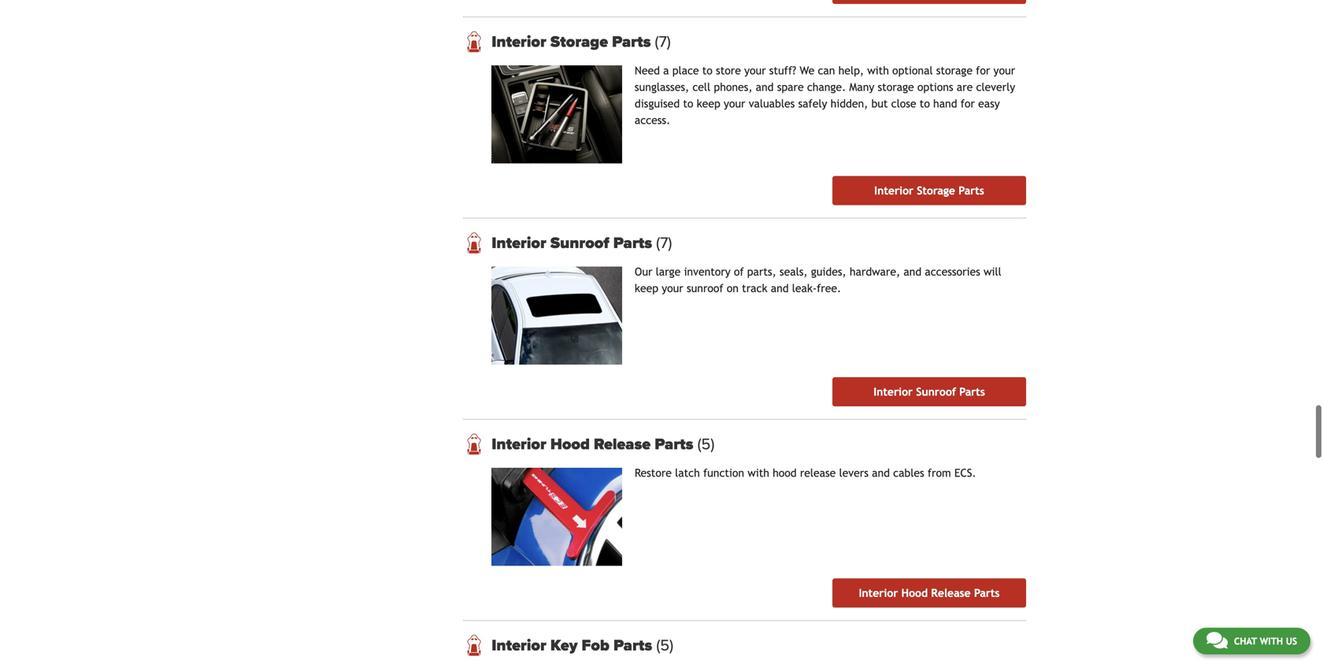 Task type: locate. For each thing, give the bounding box(es) containing it.
1 vertical spatial for
[[961, 97, 975, 110]]

interior sunroof parts link
[[492, 234, 1026, 253], [833, 377, 1026, 407]]

fob
[[582, 636, 610, 655]]

interior storage parts link
[[492, 32, 1026, 51], [833, 176, 1026, 205]]

interior hood release parts link
[[492, 435, 1026, 454], [833, 579, 1026, 608]]

to
[[702, 64, 713, 77], [683, 97, 694, 110], [920, 97, 930, 110]]

and up valuables
[[756, 81, 774, 93]]

keep down "our"
[[635, 282, 659, 295]]

0 vertical spatial storage
[[936, 64, 973, 77]]

1 horizontal spatial interior sunroof parts
[[874, 386, 985, 398]]

0 horizontal spatial hood
[[551, 435, 590, 454]]

0 horizontal spatial storage
[[551, 32, 608, 51]]

interior
[[492, 32, 546, 51], [874, 184, 914, 197], [492, 234, 546, 253], [874, 386, 913, 398], [492, 435, 546, 454], [859, 587, 898, 599], [492, 636, 546, 655]]

storage
[[936, 64, 973, 77], [878, 81, 914, 93]]

to down options
[[920, 97, 930, 110]]

1 vertical spatial keep
[[635, 282, 659, 295]]

your down large
[[662, 282, 684, 295]]

and right hardware,
[[904, 266, 922, 278]]

guides,
[[811, 266, 847, 278]]

of
[[734, 266, 744, 278]]

parts,
[[747, 266, 776, 278]]

sunroof
[[551, 234, 609, 253], [916, 386, 956, 398]]

cleverly
[[976, 81, 1015, 93]]

store
[[716, 64, 741, 77]]

need
[[635, 64, 660, 77]]

1 horizontal spatial storage
[[936, 64, 973, 77]]

with
[[867, 64, 889, 77], [748, 467, 770, 479], [1260, 636, 1283, 647]]

0 horizontal spatial storage
[[878, 81, 914, 93]]

your
[[744, 64, 766, 77], [994, 64, 1015, 77], [724, 97, 746, 110], [662, 282, 684, 295]]

with inside need a place to store your stuff? we can help, with optional storage for your sunglasses, cell phones, and spare change. many storage options are cleverly disguised to keep your valuables safely hidden, but close to hand for easy access.
[[867, 64, 889, 77]]

interior sunroof parts
[[492, 234, 656, 253], [874, 386, 985, 398]]

place
[[672, 64, 699, 77]]

0 vertical spatial interior sunroof parts
[[492, 234, 656, 253]]

interior storage parts
[[492, 32, 655, 51], [874, 184, 984, 197]]

1 horizontal spatial for
[[976, 64, 990, 77]]

hood
[[773, 467, 797, 479]]

0 vertical spatial interior storage parts link
[[492, 32, 1026, 51]]

0 horizontal spatial interior sunroof parts
[[492, 234, 656, 253]]

release
[[594, 435, 651, 454], [931, 587, 971, 599]]

storage up are on the top
[[936, 64, 973, 77]]

1 horizontal spatial sunroof
[[916, 386, 956, 398]]

your up cleverly
[[994, 64, 1015, 77]]

0 vertical spatial for
[[976, 64, 990, 77]]

interior key fob parts link
[[492, 636, 1026, 655]]

0 horizontal spatial keep
[[635, 282, 659, 295]]

sunroof
[[687, 282, 724, 295]]

1 vertical spatial storage
[[917, 184, 955, 197]]

for down are on the top
[[961, 97, 975, 110]]

access.
[[635, 114, 671, 127]]

free.
[[817, 282, 841, 295]]

0 horizontal spatial interior storage parts
[[492, 32, 655, 51]]

chat with us
[[1234, 636, 1297, 647]]

safely
[[798, 97, 827, 110]]

hardware,
[[850, 266, 900, 278]]

can
[[818, 64, 835, 77]]

for up cleverly
[[976, 64, 990, 77]]

stuff?
[[769, 64, 796, 77]]

need a place to store your stuff? we can help, with optional storage for your sunglasses, cell phones, and spare change. many storage options are cleverly disguised to keep your valuables safely hidden, but close to hand for easy access.
[[635, 64, 1015, 127]]

change.
[[807, 81, 846, 93]]

optional
[[893, 64, 933, 77]]

1 vertical spatial release
[[931, 587, 971, 599]]

1 horizontal spatial hood
[[902, 587, 928, 599]]

key
[[551, 636, 578, 655]]

our
[[635, 266, 653, 278]]

ecs.
[[955, 467, 976, 479]]

and inside need a place to store your stuff? we can help, with optional storage for your sunglasses, cell phones, and spare change. many storage options are cleverly disguised to keep your valuables safely hidden, but close to hand for easy access.
[[756, 81, 774, 93]]

0 vertical spatial keep
[[697, 97, 721, 110]]

0 vertical spatial interior hood release parts
[[492, 435, 698, 454]]

latch
[[675, 467, 700, 479]]

0 vertical spatial with
[[867, 64, 889, 77]]

for
[[976, 64, 990, 77], [961, 97, 975, 110]]

chat with us link
[[1193, 628, 1311, 655]]

keep down cell
[[697, 97, 721, 110]]

1 horizontal spatial interior hood release parts
[[859, 587, 1000, 599]]

storage
[[551, 32, 608, 51], [917, 184, 955, 197]]

interior sunroof parts thumbnail image image
[[492, 267, 622, 365]]

sunglasses,
[[635, 81, 689, 93]]

interior storage parts thumbnail image image
[[492, 66, 622, 164]]

1 horizontal spatial release
[[931, 587, 971, 599]]

0 horizontal spatial sunroof
[[551, 234, 609, 253]]

0 horizontal spatial release
[[594, 435, 651, 454]]

parts inside interior storage parts link
[[959, 184, 984, 197]]

track
[[742, 282, 768, 295]]

parts
[[612, 32, 651, 51], [959, 184, 984, 197], [613, 234, 652, 253], [960, 386, 985, 398], [655, 435, 694, 454], [974, 587, 1000, 599], [614, 636, 652, 655]]

0 vertical spatial interior hood release parts link
[[492, 435, 1026, 454]]

1 horizontal spatial to
[[702, 64, 713, 77]]

with up many
[[867, 64, 889, 77]]

1 vertical spatial interior sunroof parts
[[874, 386, 985, 398]]

with left hood
[[748, 467, 770, 479]]

from
[[928, 467, 951, 479]]

keep
[[697, 97, 721, 110], [635, 282, 659, 295]]

0 vertical spatial interior sunroof parts link
[[492, 234, 1026, 253]]

spare
[[777, 81, 804, 93]]

and
[[756, 81, 774, 93], [904, 266, 922, 278], [771, 282, 789, 295], [872, 467, 890, 479]]

0 horizontal spatial with
[[748, 467, 770, 479]]

with left us
[[1260, 636, 1283, 647]]

1 horizontal spatial keep
[[697, 97, 721, 110]]

1 vertical spatial interior hood release parts link
[[833, 579, 1026, 608]]

hidden,
[[831, 97, 868, 110]]

1 vertical spatial interior storage parts
[[874, 184, 984, 197]]

storage up close
[[878, 81, 914, 93]]

to down cell
[[683, 97, 694, 110]]

hood
[[551, 435, 590, 454], [902, 587, 928, 599]]

1 horizontal spatial with
[[867, 64, 889, 77]]

accessories
[[925, 266, 981, 278]]

0 horizontal spatial for
[[961, 97, 975, 110]]

2 vertical spatial with
[[1260, 636, 1283, 647]]

leak-
[[792, 282, 817, 295]]

to up cell
[[702, 64, 713, 77]]

2 horizontal spatial to
[[920, 97, 930, 110]]

0 vertical spatial hood
[[551, 435, 590, 454]]

interior hood release parts
[[492, 435, 698, 454], [859, 587, 1000, 599]]



Task type: vqa. For each thing, say whether or not it's contained in the screenshot.
the Interior Storage Parts thumbnail image
yes



Task type: describe. For each thing, give the bounding box(es) containing it.
us
[[1286, 636, 1297, 647]]

options
[[918, 81, 954, 93]]

release
[[800, 467, 836, 479]]

phones,
[[714, 81, 753, 93]]

will
[[984, 266, 1002, 278]]

1 vertical spatial hood
[[902, 587, 928, 599]]

1 horizontal spatial storage
[[917, 184, 955, 197]]

1 horizontal spatial interior storage parts
[[874, 184, 984, 197]]

inventory
[[684, 266, 731, 278]]

your down phones,
[[724, 97, 746, 110]]

function
[[703, 467, 744, 479]]

keep inside our large inventory of parts, seals, guides, hardware, and accessories will keep your sunroof on track and leak-free.
[[635, 282, 659, 295]]

1 vertical spatial interior sunroof parts link
[[833, 377, 1026, 407]]

restore
[[635, 467, 672, 479]]

1 vertical spatial sunroof
[[916, 386, 956, 398]]

are
[[957, 81, 973, 93]]

a
[[663, 64, 669, 77]]

easy
[[978, 97, 1000, 110]]

hand
[[933, 97, 957, 110]]

0 vertical spatial release
[[594, 435, 651, 454]]

many
[[849, 81, 875, 93]]

help,
[[839, 64, 864, 77]]

1 vertical spatial storage
[[878, 81, 914, 93]]

your right store on the top right
[[744, 64, 766, 77]]

cell
[[693, 81, 711, 93]]

disguised
[[635, 97, 680, 110]]

interior key fob parts
[[492, 636, 656, 655]]

on
[[727, 282, 739, 295]]

1 vertical spatial interior hood release parts
[[859, 587, 1000, 599]]

cables
[[893, 467, 925, 479]]

0 horizontal spatial interior hood release parts
[[492, 435, 698, 454]]

1 vertical spatial interior storage parts link
[[833, 176, 1026, 205]]

our large inventory of parts, seals, guides, hardware, and accessories will keep your sunroof on track and leak-free.
[[635, 266, 1002, 295]]

valuables
[[749, 97, 795, 110]]

chat
[[1234, 636, 1257, 647]]

restore latch function with hood release levers and cables from ecs.
[[635, 467, 976, 479]]

but
[[872, 97, 888, 110]]

keep inside need a place to store your stuff? we can help, with optional storage for your sunglasses, cell phones, and spare change. many storage options are cleverly disguised to keep your valuables safely hidden, but close to hand for easy access.
[[697, 97, 721, 110]]

large
[[656, 266, 681, 278]]

interior hood release parts thumbnail image image
[[492, 468, 622, 566]]

close
[[891, 97, 917, 110]]

levers
[[839, 467, 869, 479]]

we
[[800, 64, 815, 77]]

and right levers
[[872, 467, 890, 479]]

1 vertical spatial with
[[748, 467, 770, 479]]

0 vertical spatial sunroof
[[551, 234, 609, 253]]

0 horizontal spatial to
[[683, 97, 694, 110]]

seals,
[[780, 266, 808, 278]]

0 vertical spatial storage
[[551, 32, 608, 51]]

and down seals,
[[771, 282, 789, 295]]

your inside our large inventory of parts, seals, guides, hardware, and accessories will keep your sunroof on track and leak-free.
[[662, 282, 684, 295]]

2 horizontal spatial with
[[1260, 636, 1283, 647]]

comments image
[[1207, 631, 1228, 650]]

0 vertical spatial interior storage parts
[[492, 32, 655, 51]]



